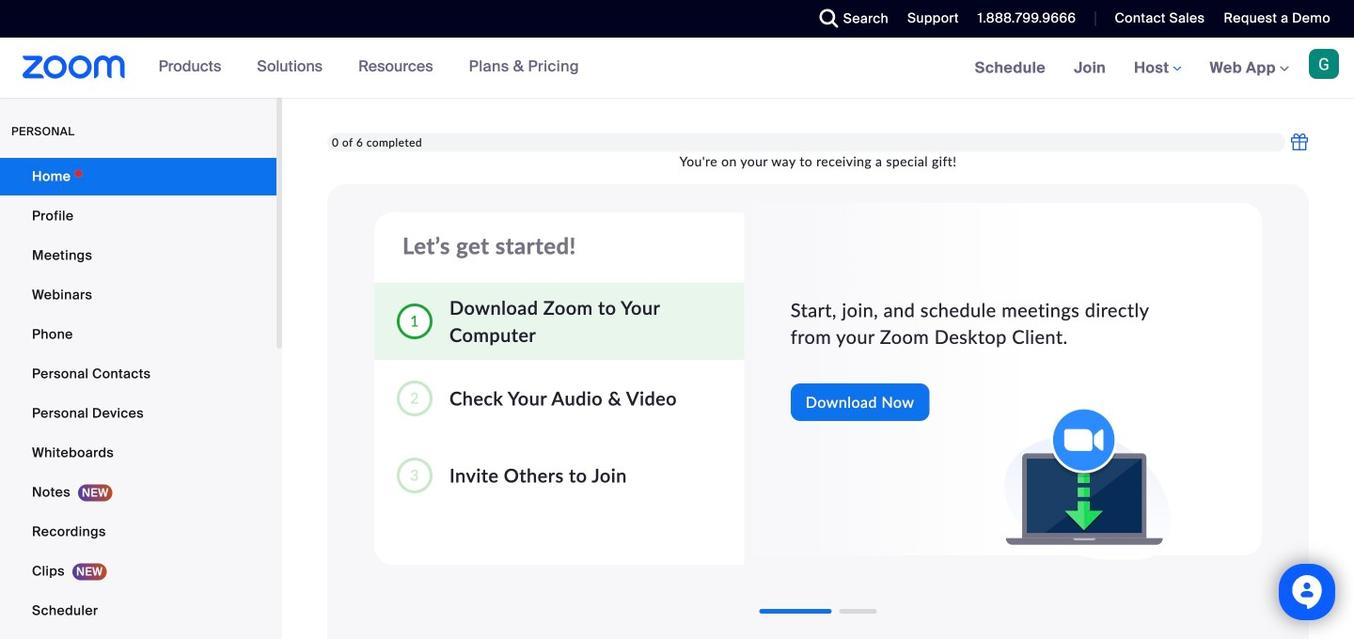 Task type: locate. For each thing, give the bounding box(es) containing it.
zoom logo image
[[23, 56, 126, 79]]

banner
[[0, 38, 1355, 99]]

profile picture image
[[1310, 49, 1340, 79]]

personal menu menu
[[0, 158, 277, 640]]

meetings navigation
[[961, 38, 1355, 99]]



Task type: describe. For each thing, give the bounding box(es) containing it.
product information navigation
[[145, 38, 594, 98]]



Task type: vqa. For each thing, say whether or not it's contained in the screenshot.
"Profile picture"
yes



